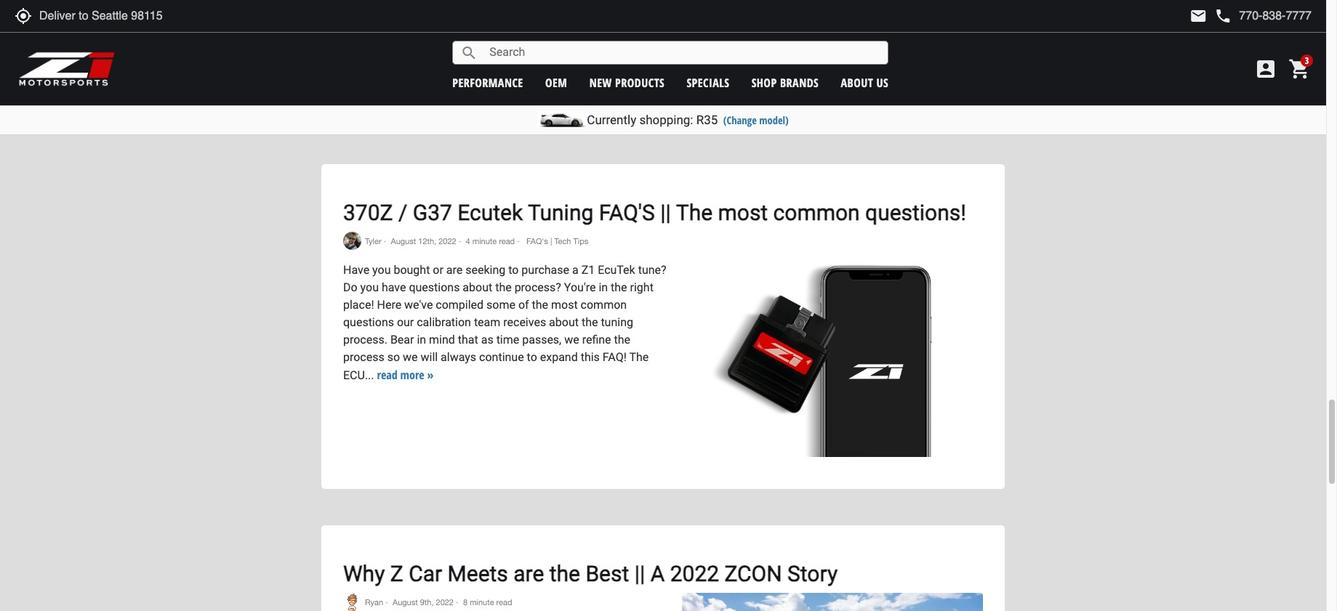 Task type: locate. For each thing, give the bounding box(es) containing it.
have
[[382, 281, 406, 295]]

to down passes,
[[527, 351, 537, 364]]

z1
[[582, 263, 595, 277]]

read for car
[[496, 598, 512, 607]]

370z / g37 ecutek tuning faq's || the most common questions!
[[343, 200, 966, 226]]

2022 for are
[[436, 598, 454, 607]]

car
[[409, 562, 442, 587]]

2022 right a
[[670, 562, 719, 587]]

we
[[564, 333, 579, 347], [403, 351, 418, 364]]

about up passes,
[[549, 316, 579, 330]]

1 vertical spatial you
[[360, 281, 379, 295]]

minute
[[473, 237, 497, 246], [470, 598, 494, 607]]

to
[[508, 263, 519, 277], [527, 351, 537, 364]]

2022 right 12th,
[[439, 237, 456, 246]]

phone
[[1215, 7, 1232, 25]]

read down meets at left
[[496, 598, 512, 607]]

0 horizontal spatial common
[[581, 298, 627, 312]]

1 horizontal spatial ||
[[661, 200, 671, 226]]

1 horizontal spatial to
[[527, 351, 537, 364]]

0 vertical spatial common
[[773, 200, 860, 226]]

2 vertical spatial read
[[496, 598, 512, 607]]

0 horizontal spatial most
[[551, 298, 578, 312]]

you up "have" on the top of the page
[[372, 263, 391, 277]]

1 vertical spatial to
[[527, 351, 537, 364]]

0 vertical spatial you
[[372, 263, 391, 277]]

1 vertical spatial the
[[629, 351, 649, 364]]

our
[[397, 316, 414, 330]]

1 horizontal spatial most
[[718, 200, 768, 226]]

in up will
[[417, 333, 426, 347]]

read down so
[[377, 367, 398, 383]]

ryan
[[365, 598, 383, 607]]

370z
[[343, 200, 393, 226]]

zcon
[[725, 562, 782, 587]]

the
[[495, 281, 512, 295], [611, 281, 627, 295], [532, 298, 548, 312], [582, 316, 598, 330], [614, 333, 631, 347], [550, 562, 580, 587]]

expand
[[540, 351, 578, 364]]

have you bought or are seeking to purchase a z1 ecutek tune? do you have questions about the process? you're in the right place! here we've compiled some of the most common questions our calibration team receives about the tuning process. bear in mind that as time passes, we refine the process so we will always continue to expand this faq! the ecu...
[[343, 263, 667, 383]]

here
[[377, 298, 402, 312]]

0 vertical spatial about
[[463, 281, 492, 295]]

questions down or
[[409, 281, 460, 295]]

shop brands link
[[752, 75, 819, 91]]

questions up the process.
[[343, 316, 394, 330]]

1 vertical spatial most
[[551, 298, 578, 312]]

minute for meets
[[470, 598, 494, 607]]

1 horizontal spatial we
[[564, 333, 579, 347]]

right
[[630, 281, 654, 295]]

tuning
[[601, 316, 633, 330]]

story
[[788, 562, 838, 587]]

continue
[[479, 351, 524, 364]]

0 horizontal spatial about
[[463, 281, 492, 295]]

0 vertical spatial to
[[508, 263, 519, 277]]

or
[[433, 263, 444, 277]]

1 vertical spatial read
[[377, 367, 398, 383]]

in
[[599, 281, 608, 295], [417, 333, 426, 347]]

1 horizontal spatial are
[[514, 562, 544, 587]]

shop
[[752, 75, 777, 91]]

0 vertical spatial minute
[[473, 237, 497, 246]]

are inside "have you bought or are seeking to purchase a z1 ecutek tune? do you have questions about the process? you're in the right place! here we've compiled some of the most common questions our calibration team receives about the tuning process. bear in mind that as time passes, we refine the process so we will always continue to expand this faq! the ecu..."
[[446, 263, 463, 277]]

process?
[[515, 281, 561, 295]]

1 vertical spatial about
[[549, 316, 579, 330]]

about
[[463, 281, 492, 295], [549, 316, 579, 330]]

2022
[[439, 237, 456, 246], [670, 562, 719, 587], [436, 598, 454, 607]]

about
[[841, 75, 874, 91]]

2022 right "9th,"
[[436, 598, 454, 607]]

august for z
[[393, 598, 418, 607]]

read left faq's
[[499, 237, 515, 246]]

z1 motorsports logo image
[[18, 51, 116, 87]]

the right faq's on the left of page
[[676, 200, 713, 226]]

august 9th, 2022
[[393, 598, 454, 607]]

z
[[390, 562, 403, 587]]

0 horizontal spatial are
[[446, 263, 463, 277]]

we up 'expand'
[[564, 333, 579, 347]]

0 horizontal spatial ||
[[635, 562, 645, 587]]

1 vertical spatial are
[[514, 562, 544, 587]]

why z car meets are the best || a 2022 zcon story link
[[343, 562, 838, 587]]

r35
[[696, 113, 718, 127]]

0 vertical spatial are
[[446, 263, 463, 277]]

performance
[[453, 75, 523, 91]]

1 vertical spatial august
[[393, 598, 418, 607]]

the down ecutek
[[611, 281, 627, 295]]

minute right 4
[[473, 237, 497, 246]]

|| left a
[[635, 562, 645, 587]]

ecutek
[[458, 200, 523, 226]]

questions
[[409, 281, 460, 295], [343, 316, 394, 330]]

12th,
[[418, 237, 436, 246]]

are right or
[[446, 263, 463, 277]]

1 horizontal spatial in
[[599, 281, 608, 295]]

|| right faq's on the left of page
[[661, 200, 671, 226]]

0 horizontal spatial in
[[417, 333, 426, 347]]

the right faq! on the left bottom of page
[[629, 351, 649, 364]]

1 vertical spatial common
[[581, 298, 627, 312]]

0 horizontal spatial the
[[629, 351, 649, 364]]

0 vertical spatial in
[[599, 281, 608, 295]]

products
[[615, 75, 665, 91]]

minute right the 8
[[470, 598, 494, 607]]

august left "9th,"
[[393, 598, 418, 607]]

370z / g37 ecutek tuning faq's || the most common questions! image
[[682, 232, 983, 458]]

1 horizontal spatial questions
[[409, 281, 460, 295]]

read for g37
[[499, 237, 515, 246]]

0 vertical spatial august
[[391, 237, 416, 246]]

august
[[391, 237, 416, 246], [393, 598, 418, 607]]

1 vertical spatial minute
[[470, 598, 494, 607]]

that
[[458, 333, 478, 347]]

8
[[463, 598, 468, 607]]

the left best
[[550, 562, 580, 587]]

seeking
[[466, 263, 506, 277]]

faq!
[[603, 351, 627, 364]]

so
[[387, 351, 400, 364]]

the up some in the left of the page
[[495, 281, 512, 295]]

read
[[499, 237, 515, 246], [377, 367, 398, 383], [496, 598, 512, 607]]

the
[[676, 200, 713, 226], [629, 351, 649, 364]]

tuning
[[528, 200, 594, 226]]

Search search field
[[478, 42, 888, 64]]

0 horizontal spatial we
[[403, 351, 418, 364]]

9th,
[[420, 598, 434, 607]]

1 vertical spatial questions
[[343, 316, 394, 330]]

about down the seeking
[[463, 281, 492, 295]]

to right the seeking
[[508, 263, 519, 277]]

2 vertical spatial 2022
[[436, 598, 454, 607]]

||
[[661, 200, 671, 226], [635, 562, 645, 587]]

a
[[651, 562, 665, 587]]

time
[[496, 333, 519, 347]]

common inside "have you bought or are seeking to purchase a z1 ecutek tune? do you have questions about the process? you're in the right place! here we've compiled some of the most common questions our calibration team receives about the tuning process. bear in mind that as time passes, we refine the process so we will always continue to expand this faq! the ecu..."
[[581, 298, 627, 312]]

process.
[[343, 333, 388, 347]]

1 horizontal spatial common
[[773, 200, 860, 226]]

are right meets at left
[[514, 562, 544, 587]]

in down ecutek
[[599, 281, 608, 295]]

purchase
[[522, 263, 569, 277]]

1 horizontal spatial the
[[676, 200, 713, 226]]

currently
[[587, 113, 637, 127]]

ecu...
[[343, 369, 374, 383]]

1 vertical spatial we
[[403, 351, 418, 364]]

0 vertical spatial read
[[499, 237, 515, 246]]

2022 for tuning
[[439, 237, 456, 246]]

faq's
[[527, 237, 548, 246]]

bought
[[394, 263, 430, 277]]

we right so
[[403, 351, 418, 364]]

0 vertical spatial 2022
[[439, 237, 456, 246]]

you right do at left
[[360, 281, 379, 295]]

new
[[590, 75, 612, 91]]

august left 12th,
[[391, 237, 416, 246]]

shop brands
[[752, 75, 819, 91]]

0 vertical spatial we
[[564, 333, 579, 347]]

8 minute read
[[463, 598, 512, 607]]



Task type: describe. For each thing, give the bounding box(es) containing it.
august 12th, 2022
[[391, 237, 456, 246]]

most inside "have you bought or are seeking to purchase a z1 ecutek tune? do you have questions about the process? you're in the right place! here we've compiled some of the most common questions our calibration team receives about the tuning process. bear in mind that as time passes, we refine the process so we will always continue to expand this faq! the ecu..."
[[551, 298, 578, 312]]

meets
[[448, 562, 508, 587]]

read more » link
[[377, 367, 434, 383]]

tips
[[573, 237, 589, 246]]

are for meets
[[514, 562, 544, 587]]

oem link
[[545, 75, 567, 91]]

process
[[343, 351, 385, 364]]

brands
[[780, 75, 819, 91]]

you're
[[564, 281, 596, 295]]

370z / g37 ecutek tuning faq's || the most common questions! link
[[343, 200, 966, 226]]

august for /
[[391, 237, 416, 246]]

mind
[[429, 333, 455, 347]]

receives
[[503, 316, 546, 330]]

0 vertical spatial ||
[[661, 200, 671, 226]]

about us link
[[841, 75, 889, 91]]

us
[[877, 75, 889, 91]]

the inside "have you bought or are seeking to purchase a z1 ecutek tune? do you have questions about the process? you're in the right place! here we've compiled some of the most common questions our calibration team receives about the tuning process. bear in mind that as time passes, we refine the process so we will always continue to expand this faq! the ecu..."
[[629, 351, 649, 364]]

performance link
[[453, 75, 523, 91]]

questions!
[[865, 200, 966, 226]]

|
[[550, 237, 552, 246]]

calibration
[[417, 316, 471, 330]]

faq's                                                                              |                                                                                                            tech tips
[[524, 237, 589, 246]]

(change
[[723, 113, 757, 127]]

shopping:
[[640, 113, 693, 127]]

as
[[481, 333, 494, 347]]

place!
[[343, 298, 374, 312]]

the right of
[[532, 298, 548, 312]]

1 vertical spatial in
[[417, 333, 426, 347]]

»
[[427, 367, 434, 383]]

minute for ecutek
[[473, 237, 497, 246]]

specials link
[[687, 75, 730, 91]]

account_box
[[1254, 57, 1278, 81]]

model)
[[759, 113, 789, 127]]

have
[[343, 263, 370, 277]]

0 vertical spatial the
[[676, 200, 713, 226]]

why
[[343, 562, 385, 587]]

account_box link
[[1251, 57, 1281, 81]]

a
[[572, 263, 579, 277]]

mail phone
[[1190, 7, 1232, 25]]

specials
[[687, 75, 730, 91]]

my_location
[[15, 7, 32, 25]]

shopping_cart link
[[1285, 57, 1312, 81]]

g37
[[413, 200, 452, 226]]

ecutek
[[598, 263, 635, 277]]

0 vertical spatial most
[[718, 200, 768, 226]]

4
[[466, 237, 470, 246]]

0 horizontal spatial questions
[[343, 316, 394, 330]]

tyler
[[365, 237, 382, 246]]

we've
[[404, 298, 433, 312]]

always
[[441, 351, 476, 364]]

why z car meets are the best || a 2022 zcon story image
[[682, 594, 983, 612]]

0 vertical spatial questions
[[409, 281, 460, 295]]

search
[[461, 44, 478, 61]]

shopping_cart
[[1289, 57, 1312, 81]]

do
[[343, 281, 358, 295]]

team
[[474, 316, 501, 330]]

the down the tuning
[[614, 333, 631, 347]]

new products
[[590, 75, 665, 91]]

1 vertical spatial ||
[[635, 562, 645, 587]]

new products link
[[590, 75, 665, 91]]

ryan image
[[343, 594, 361, 612]]

(change model) link
[[723, 113, 789, 127]]

1 vertical spatial 2022
[[670, 562, 719, 587]]

tune?
[[638, 263, 667, 277]]

mail link
[[1190, 7, 1207, 25]]

tyler image
[[343, 232, 361, 250]]

4 minute read
[[466, 237, 515, 246]]

the up refine
[[582, 316, 598, 330]]

best
[[586, 562, 629, 587]]

1 horizontal spatial about
[[549, 316, 579, 330]]

are for or
[[446, 263, 463, 277]]

phone link
[[1215, 7, 1312, 25]]

/
[[398, 200, 407, 226]]

oem
[[545, 75, 567, 91]]

bear
[[390, 333, 414, 347]]

more
[[400, 367, 424, 383]]

tech
[[554, 237, 571, 246]]

why z car meets are the best || a 2022 zcon story
[[343, 562, 838, 587]]

mail
[[1190, 7, 1207, 25]]

refine
[[582, 333, 611, 347]]

read more »
[[377, 367, 434, 383]]

0 horizontal spatial to
[[508, 263, 519, 277]]

this
[[581, 351, 600, 364]]



Task type: vqa. For each thing, say whether or not it's contained in the screenshot.
2nd & Up 23 from the bottom
no



